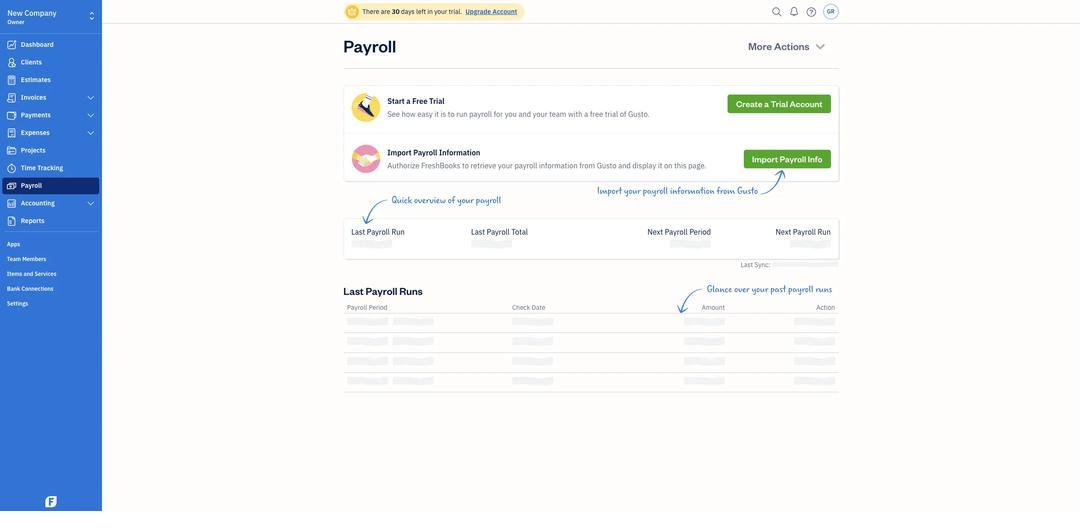 Task type: vqa. For each thing, say whether or not it's contained in the screenshot.
'Maria's Company Owner' on the top left
no



Task type: describe. For each thing, give the bounding box(es) containing it.
gr button
[[823, 4, 839, 19]]

this
[[674, 161, 687, 170]]

glance
[[707, 284, 732, 295]]

your right in
[[434, 7, 447, 16]]

run for last payroll run
[[392, 227, 405, 237]]

retrieve
[[471, 161, 496, 170]]

more actions
[[748, 39, 810, 52]]

trial inside button
[[771, 98, 788, 109]]

invoice image
[[6, 93, 17, 102]]

company
[[24, 8, 56, 18]]

0 horizontal spatial period
[[369, 303, 387, 311]]

information
[[439, 148, 480, 157]]

dashboard link
[[2, 37, 99, 53]]

1 horizontal spatial from
[[717, 186, 735, 197]]

trial inside the start a free trial see how easy it is to run payroll for you and your team with a free trial of gusto.
[[429, 96, 445, 106]]

to inside the "import payroll information authorize freshbooks to retrieve your payroll information from gusto and display it on this page."
[[462, 161, 469, 170]]

in
[[427, 7, 433, 16]]

and inside the main element
[[24, 270, 33, 277]]

apps link
[[2, 237, 99, 251]]

payments
[[21, 111, 51, 119]]

gusto inside the "import payroll information authorize freshbooks to retrieve your payroll information from gusto and display it on this page."
[[597, 161, 616, 170]]

clients link
[[2, 54, 99, 71]]

payments link
[[2, 107, 99, 124]]

1 horizontal spatial a
[[584, 109, 588, 119]]

time tracking
[[21, 164, 63, 172]]

quick overview of your payroll
[[392, 195, 501, 206]]

projects link
[[2, 142, 99, 159]]

payroll for next payroll run
[[793, 227, 816, 237]]

chevrondown image
[[814, 39, 827, 52]]

from inside the "import payroll information authorize freshbooks to retrieve your payroll information from gusto and display it on this page."
[[579, 161, 595, 170]]

it inside the start a free trial see how easy it is to run payroll for you and your team with a free trial of gusto.
[[434, 109, 439, 119]]

there
[[362, 7, 379, 16]]

items and services
[[7, 270, 56, 277]]

chart image
[[6, 199, 17, 208]]

payment image
[[6, 111, 17, 120]]

team members
[[7, 256, 46, 262]]

0 vertical spatial period
[[689, 227, 711, 237]]

more actions button
[[740, 35, 835, 57]]

past
[[771, 284, 786, 295]]

client image
[[6, 58, 17, 67]]

there are 30 days left in your trial. upgrade account
[[362, 7, 517, 16]]

action
[[816, 303, 835, 311]]

runs
[[816, 284, 832, 295]]

last for last payroll run
[[351, 227, 365, 237]]

on
[[664, 161, 673, 170]]

run for next payroll run
[[818, 227, 831, 237]]

sync
[[755, 260, 768, 269]]

payroll for last payroll total
[[487, 227, 510, 237]]

run
[[456, 109, 467, 119]]

payroll inside the main element
[[21, 181, 42, 190]]

team
[[549, 109, 566, 119]]

runs
[[399, 284, 423, 297]]

last for last payroll total
[[471, 227, 485, 237]]

crown image
[[347, 7, 357, 16]]

start a free trial see how easy it is to run payroll for you and your team with a free trial of gusto.
[[387, 96, 650, 119]]

next payroll period
[[647, 227, 711, 237]]

trial
[[605, 109, 618, 119]]

payroll period
[[347, 303, 387, 311]]

timer image
[[6, 164, 17, 173]]

new company owner
[[7, 8, 56, 26]]

estimate image
[[6, 76, 17, 85]]

start
[[387, 96, 405, 106]]

payroll link
[[2, 178, 99, 194]]

payroll down display
[[643, 186, 668, 197]]

invoices
[[21, 93, 46, 102]]

freshbooks image
[[44, 496, 58, 507]]

1 horizontal spatial gusto
[[737, 186, 758, 197]]

import payroll information authorize freshbooks to retrieve your payroll information from gusto and display it on this page.
[[387, 148, 706, 170]]

expenses link
[[2, 125, 99, 141]]

next for next payroll period
[[647, 227, 663, 237]]

chevron large down image for payments
[[87, 112, 95, 119]]

owner
[[7, 19, 25, 26]]

check
[[512, 303, 530, 311]]

new
[[7, 8, 23, 18]]

0 horizontal spatial of
[[448, 195, 455, 206]]

account inside button
[[790, 98, 822, 109]]

projects
[[21, 146, 46, 154]]

payroll for last payroll runs
[[366, 284, 397, 297]]

information inside the "import payroll information authorize freshbooks to retrieve your payroll information from gusto and display it on this page."
[[539, 161, 578, 170]]

dashboard
[[21, 40, 54, 49]]

services
[[35, 270, 56, 277]]

it inside the "import payroll information authorize freshbooks to retrieve your payroll information from gusto and display it on this page."
[[658, 161, 662, 170]]

next for next payroll run
[[776, 227, 791, 237]]

apps
[[7, 241, 20, 248]]

your inside the "import payroll information authorize freshbooks to retrieve your payroll information from gusto and display it on this page."
[[498, 161, 513, 170]]

days
[[401, 7, 415, 16]]

expense image
[[6, 128, 17, 138]]

time tracking link
[[2, 160, 99, 177]]

0 horizontal spatial account
[[493, 7, 517, 16]]

for
[[494, 109, 503, 119]]

items and services link
[[2, 267, 99, 281]]

import for import payroll information authorize freshbooks to retrieve your payroll information from gusto and display it on this page.
[[387, 148, 412, 157]]

free
[[590, 109, 603, 119]]

payroll inside the start a free trial see how easy it is to run payroll for you and your team with a free trial of gusto.
[[469, 109, 492, 119]]

payroll inside the "import payroll information authorize freshbooks to retrieve your payroll information from gusto and display it on this page."
[[514, 161, 537, 170]]

clients
[[21, 58, 42, 66]]

last payroll runs
[[343, 284, 423, 297]]

easy
[[417, 109, 433, 119]]

import payroll info button
[[744, 150, 831, 168]]

project image
[[6, 146, 17, 155]]



Task type: locate. For each thing, give the bounding box(es) containing it.
trial right create
[[771, 98, 788, 109]]

dashboard image
[[6, 40, 17, 50]]

reports link
[[2, 213, 99, 230]]

import your payroll information from gusto
[[597, 186, 758, 197]]

chevron large down image up expenses link
[[87, 112, 95, 119]]

0 horizontal spatial it
[[434, 109, 439, 119]]

to down information
[[462, 161, 469, 170]]

gusto.
[[628, 109, 650, 119]]

0 vertical spatial to
[[448, 109, 455, 119]]

of
[[620, 109, 626, 119], [448, 195, 455, 206]]

0 horizontal spatial a
[[406, 96, 411, 106]]

1 run from the left
[[392, 227, 405, 237]]

overview
[[414, 195, 446, 206]]

trial up is
[[429, 96, 445, 106]]

display
[[632, 161, 656, 170]]

1 vertical spatial from
[[717, 186, 735, 197]]

0 horizontal spatial to
[[448, 109, 455, 119]]

chevron large down image down payroll link
[[87, 200, 95, 207]]

and inside the "import payroll information authorize freshbooks to retrieve your payroll information from gusto and display it on this page."
[[618, 161, 631, 170]]

0 vertical spatial and
[[519, 109, 531, 119]]

payroll for last payroll run
[[367, 227, 390, 237]]

2 horizontal spatial and
[[618, 161, 631, 170]]

1 vertical spatial of
[[448, 195, 455, 206]]

2 next from the left
[[776, 227, 791, 237]]

0 horizontal spatial information
[[539, 161, 578, 170]]

trial
[[429, 96, 445, 106], [771, 98, 788, 109]]

0 vertical spatial chevron large down image
[[87, 94, 95, 102]]

to inside the start a free trial see how easy it is to run payroll for you and your team with a free trial of gusto.
[[448, 109, 455, 119]]

0 horizontal spatial and
[[24, 270, 33, 277]]

and right the 'items'
[[24, 270, 33, 277]]

and left display
[[618, 161, 631, 170]]

bank connections
[[7, 285, 53, 292]]

payroll
[[343, 35, 396, 57], [413, 148, 437, 157], [780, 154, 806, 164], [21, 181, 42, 190], [367, 227, 390, 237], [487, 227, 510, 237], [665, 227, 688, 237], [793, 227, 816, 237], [366, 284, 397, 297], [347, 303, 367, 311]]

you
[[505, 109, 517, 119]]

a left "free"
[[584, 109, 588, 119]]

0 horizontal spatial trial
[[429, 96, 445, 106]]

1 vertical spatial account
[[790, 98, 822, 109]]

chevron large down image for invoices
[[87, 94, 95, 102]]

payroll for import payroll information authorize freshbooks to retrieve your payroll information from gusto and display it on this page.
[[413, 148, 437, 157]]

2 run from the left
[[818, 227, 831, 237]]

information
[[539, 161, 578, 170], [670, 186, 715, 197]]

of right overview
[[448, 195, 455, 206]]

2 chevron large down image from the top
[[87, 129, 95, 137]]

payroll inside the "import payroll information authorize freshbooks to retrieve your payroll information from gusto and display it on this page."
[[413, 148, 437, 157]]

bank
[[7, 285, 20, 292]]

1 horizontal spatial run
[[818, 227, 831, 237]]

estimates
[[21, 76, 51, 84]]

2 chevron large down image from the top
[[87, 200, 95, 207]]

1 vertical spatial chevron large down image
[[87, 129, 95, 137]]

info
[[808, 154, 822, 164]]

and inside the start a free trial see how easy it is to run payroll for you and your team with a free trial of gusto.
[[519, 109, 531, 119]]

1 horizontal spatial and
[[519, 109, 531, 119]]

bank connections link
[[2, 281, 99, 295]]

last
[[351, 227, 365, 237], [471, 227, 485, 237], [741, 260, 753, 269], [343, 284, 364, 297]]

tracking
[[37, 164, 63, 172]]

1 horizontal spatial next
[[776, 227, 791, 237]]

1 vertical spatial and
[[618, 161, 631, 170]]

go to help image
[[804, 5, 819, 19]]

your right overview
[[457, 195, 474, 206]]

a for start
[[406, 96, 411, 106]]

last for last sync :
[[741, 260, 753, 269]]

1 vertical spatial to
[[462, 161, 469, 170]]

0 horizontal spatial run
[[392, 227, 405, 237]]

1 vertical spatial it
[[658, 161, 662, 170]]

it left on
[[658, 161, 662, 170]]

import inside the "import payroll information authorize freshbooks to retrieve your payroll information from gusto and display it on this page."
[[387, 148, 412, 157]]

chevron large down image up payments "link"
[[87, 94, 95, 102]]

upgrade account link
[[464, 7, 517, 16]]

freshbooks
[[421, 161, 460, 170]]

your right the over
[[752, 284, 768, 295]]

check date
[[512, 303, 545, 311]]

2 vertical spatial and
[[24, 270, 33, 277]]

0 horizontal spatial next
[[647, 227, 663, 237]]

0 horizontal spatial gusto
[[597, 161, 616, 170]]

import inside button
[[752, 154, 778, 164]]

to right is
[[448, 109, 455, 119]]

accounting link
[[2, 195, 99, 212]]

of right "trial"
[[620, 109, 626, 119]]

upgrade
[[465, 7, 491, 16]]

gr
[[827, 8, 835, 15]]

are
[[381, 7, 390, 16]]

notifications image
[[787, 2, 802, 21]]

a right create
[[764, 98, 769, 109]]

last for last payroll runs
[[343, 284, 364, 297]]

how
[[402, 109, 416, 119]]

money image
[[6, 181, 17, 191]]

and
[[519, 109, 531, 119], [618, 161, 631, 170], [24, 270, 33, 277]]

chevron large down image inside invoices link
[[87, 94, 95, 102]]

chevron large down image
[[87, 94, 95, 102], [87, 200, 95, 207]]

connections
[[21, 285, 53, 292]]

1 vertical spatial gusto
[[737, 186, 758, 197]]

actions
[[774, 39, 810, 52]]

payroll left for
[[469, 109, 492, 119]]

1 vertical spatial period
[[369, 303, 387, 311]]

run
[[392, 227, 405, 237], [818, 227, 831, 237]]

payroll right retrieve
[[514, 161, 537, 170]]

settings link
[[2, 296, 99, 310]]

0 horizontal spatial import
[[387, 148, 412, 157]]

import
[[387, 148, 412, 157], [752, 154, 778, 164], [597, 186, 622, 197]]

chevron large down image up projects link
[[87, 129, 95, 137]]

your right retrieve
[[498, 161, 513, 170]]

see
[[387, 109, 400, 119]]

your inside the start a free trial see how easy it is to run payroll for you and your team with a free trial of gusto.
[[533, 109, 548, 119]]

0 vertical spatial gusto
[[597, 161, 616, 170]]

2 horizontal spatial a
[[764, 98, 769, 109]]

is
[[441, 109, 446, 119]]

your down display
[[624, 186, 641, 197]]

your
[[434, 7, 447, 16], [533, 109, 548, 119], [498, 161, 513, 170], [624, 186, 641, 197], [457, 195, 474, 206], [752, 284, 768, 295]]

time
[[21, 164, 36, 172]]

main element
[[0, 0, 125, 511]]

of inside the start a free trial see how easy it is to run payroll for you and your team with a free trial of gusto.
[[620, 109, 626, 119]]

quick
[[392, 195, 412, 206]]

0 vertical spatial of
[[620, 109, 626, 119]]

1 vertical spatial chevron large down image
[[87, 200, 95, 207]]

payroll for import payroll info
[[780, 154, 806, 164]]

search image
[[770, 5, 784, 19]]

items
[[7, 270, 22, 277]]

reports
[[21, 217, 45, 225]]

payroll right past
[[788, 284, 813, 295]]

team members link
[[2, 252, 99, 266]]

last sync :
[[741, 260, 772, 269]]

last payroll run
[[351, 227, 405, 237]]

1 vertical spatial information
[[670, 186, 715, 197]]

over
[[734, 284, 750, 295]]

and right you
[[519, 109, 531, 119]]

expenses
[[21, 128, 50, 137]]

payroll for next payroll period
[[665, 227, 688, 237]]

1 horizontal spatial period
[[689, 227, 711, 237]]

1 horizontal spatial it
[[658, 161, 662, 170]]

chevron large down image
[[87, 112, 95, 119], [87, 129, 95, 137]]

period
[[689, 227, 711, 237], [369, 303, 387, 311]]

invoices link
[[2, 90, 99, 106]]

create a trial account
[[736, 98, 822, 109]]

chevron large down image inside accounting 'link'
[[87, 200, 95, 207]]

it left is
[[434, 109, 439, 119]]

1 next from the left
[[647, 227, 663, 237]]

1 chevron large down image from the top
[[87, 112, 95, 119]]

0 vertical spatial chevron large down image
[[87, 112, 95, 119]]

authorize
[[387, 161, 419, 170]]

it
[[434, 109, 439, 119], [658, 161, 662, 170]]

to
[[448, 109, 455, 119], [462, 161, 469, 170]]

payroll up last payroll total at the top
[[476, 195, 501, 206]]

a for create
[[764, 98, 769, 109]]

left
[[416, 7, 426, 16]]

create
[[736, 98, 763, 109]]

chevron large down image for accounting
[[87, 200, 95, 207]]

your left team
[[533, 109, 548, 119]]

1 horizontal spatial information
[[670, 186, 715, 197]]

import for import payroll info
[[752, 154, 778, 164]]

:
[[768, 260, 770, 269]]

date
[[532, 303, 545, 311]]

2 horizontal spatial import
[[752, 154, 778, 164]]

trial.
[[449, 7, 462, 16]]

accounting
[[21, 199, 55, 207]]

a inside button
[[764, 98, 769, 109]]

1 horizontal spatial import
[[597, 186, 622, 197]]

chevron large down image inside payments "link"
[[87, 112, 95, 119]]

1 horizontal spatial trial
[[771, 98, 788, 109]]

total
[[511, 227, 528, 237]]

0 vertical spatial account
[[493, 7, 517, 16]]

next payroll run
[[776, 227, 831, 237]]

glance over your past payroll runs
[[707, 284, 832, 295]]

with
[[568, 109, 583, 119]]

free
[[412, 96, 428, 106]]

1 horizontal spatial to
[[462, 161, 469, 170]]

0 horizontal spatial from
[[579, 161, 595, 170]]

page.
[[688, 161, 706, 170]]

payroll
[[469, 109, 492, 119], [514, 161, 537, 170], [643, 186, 668, 197], [476, 195, 501, 206], [788, 284, 813, 295]]

a left free
[[406, 96, 411, 106]]

more
[[748, 39, 772, 52]]

1 chevron large down image from the top
[[87, 94, 95, 102]]

1 horizontal spatial account
[[790, 98, 822, 109]]

0 vertical spatial it
[[434, 109, 439, 119]]

1 horizontal spatial of
[[620, 109, 626, 119]]

team
[[7, 256, 21, 262]]

import for import your payroll information from gusto
[[597, 186, 622, 197]]

0 vertical spatial from
[[579, 161, 595, 170]]

payroll inside button
[[780, 154, 806, 164]]

report image
[[6, 217, 17, 226]]

members
[[22, 256, 46, 262]]

30
[[392, 7, 400, 16]]

import payroll info
[[752, 154, 822, 164]]

chevron large down image for expenses
[[87, 129, 95, 137]]

estimates link
[[2, 72, 99, 89]]

0 vertical spatial information
[[539, 161, 578, 170]]



